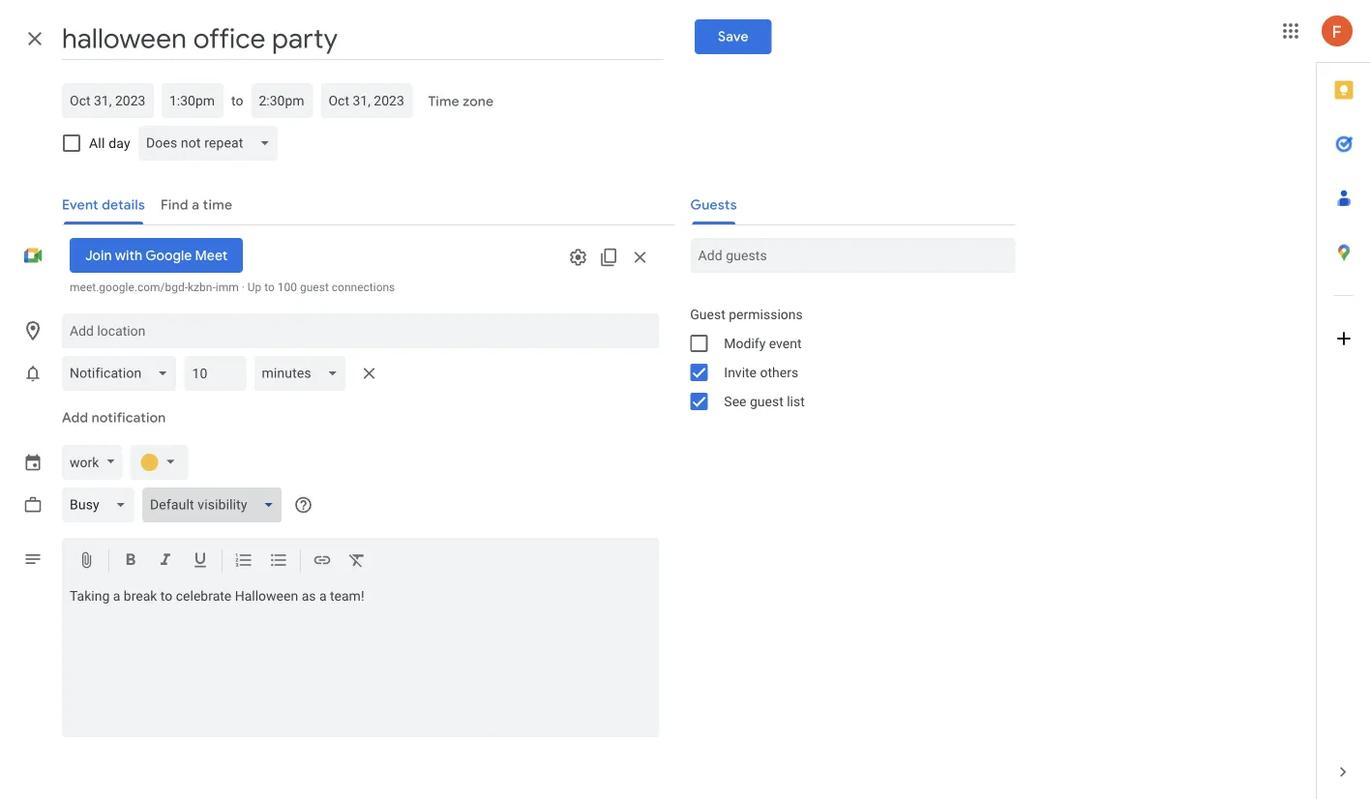 Task type: vqa. For each thing, say whether or not it's contained in the screenshot.
guest to the left
yes



Task type: locate. For each thing, give the bounding box(es) containing it.
1 vertical spatial to
[[264, 281, 275, 294]]

add
[[62, 409, 88, 427]]

tab list
[[1317, 63, 1370, 745]]

google
[[145, 247, 192, 264]]

join with google meet
[[85, 247, 228, 264]]

insert link image
[[313, 551, 332, 573]]

team!
[[330, 588, 364, 604]]

2 vertical spatial to
[[161, 588, 173, 604]]

to inside text box
[[161, 588, 173, 604]]

event
[[769, 335, 802, 351]]

see guest list
[[724, 393, 805, 409]]

up
[[248, 281, 262, 294]]

a
[[113, 588, 120, 604], [319, 588, 327, 604]]

meet.google.com/bgd-kzbn-imm · up to 100 guest connections
[[70, 281, 395, 294]]

·
[[242, 281, 245, 294]]

1 vertical spatial guest
[[750, 393, 784, 409]]

numbered list image
[[234, 551, 254, 573]]

a right the as
[[319, 588, 327, 604]]

time zone
[[428, 93, 494, 110]]

notification
[[92, 409, 166, 427]]

Minutes in advance for notification number field
[[192, 356, 238, 391]]

group containing guest permissions
[[675, 300, 1016, 416]]

1 horizontal spatial guest
[[750, 393, 784, 409]]

join
[[85, 247, 112, 264]]

to
[[231, 92, 243, 108], [264, 281, 275, 294], [161, 588, 173, 604]]

formatting options toolbar
[[62, 538, 659, 585]]

modify event
[[724, 335, 802, 351]]

a left break
[[113, 588, 120, 604]]

with
[[115, 247, 142, 264]]

0 horizontal spatial guest
[[300, 281, 329, 294]]

10 minutes before element
[[62, 352, 385, 395]]

add notification button
[[54, 395, 174, 441]]

to right up
[[264, 281, 275, 294]]

taking
[[70, 588, 110, 604]]

Start time text field
[[169, 89, 216, 112]]

meet
[[195, 247, 228, 264]]

Title text field
[[62, 17, 664, 60]]

Description text field
[[62, 588, 659, 734]]

modify
[[724, 335, 766, 351]]

guest left the list
[[750, 393, 784, 409]]

1 horizontal spatial a
[[319, 588, 327, 604]]

join with google meet link
[[70, 238, 243, 273]]

others
[[760, 364, 799, 380]]

None field
[[138, 126, 286, 161], [62, 356, 184, 391], [254, 356, 354, 391], [62, 488, 142, 523], [142, 488, 290, 523], [138, 126, 286, 161], [62, 356, 184, 391], [254, 356, 354, 391], [62, 488, 142, 523], [142, 488, 290, 523]]

work
[[70, 454, 99, 470]]

guest right 100
[[300, 281, 329, 294]]

taking a break to celebrate halloween as a team!
[[70, 588, 364, 604]]

invite others
[[724, 364, 799, 380]]

Location text field
[[70, 314, 652, 348]]

halloween
[[235, 588, 298, 604]]

italic image
[[156, 551, 175, 573]]

guest permissions
[[690, 306, 803, 322]]

meet.google.com/bgd-
[[70, 281, 188, 294]]

group
[[675, 300, 1016, 416]]

guest
[[300, 281, 329, 294], [750, 393, 784, 409]]

bulleted list image
[[269, 551, 288, 573]]

0 vertical spatial to
[[231, 92, 243, 108]]

add notification
[[62, 409, 166, 427]]

to left end time text box
[[231, 92, 243, 108]]

0 horizontal spatial to
[[161, 588, 173, 604]]

to right break
[[161, 588, 173, 604]]

0 horizontal spatial a
[[113, 588, 120, 604]]

day
[[109, 135, 130, 151]]

2 horizontal spatial to
[[264, 281, 275, 294]]



Task type: describe. For each thing, give the bounding box(es) containing it.
break
[[124, 588, 157, 604]]

underline image
[[191, 551, 210, 573]]

End time text field
[[259, 89, 305, 112]]

kzbn-
[[188, 281, 216, 294]]

End date text field
[[329, 89, 405, 112]]

Guests text field
[[698, 238, 1008, 273]]

time
[[428, 93, 459, 110]]

save button
[[695, 19, 772, 54]]

all
[[89, 135, 105, 151]]

all day
[[89, 135, 130, 151]]

1 a from the left
[[113, 588, 120, 604]]

imm
[[216, 281, 239, 294]]

Start date text field
[[70, 89, 146, 112]]

save
[[718, 28, 749, 45]]

100
[[278, 281, 297, 294]]

bold image
[[121, 551, 140, 573]]

guest
[[690, 306, 726, 322]]

list
[[787, 393, 805, 409]]

invite
[[724, 364, 757, 380]]

celebrate
[[176, 588, 232, 604]]

0 vertical spatial guest
[[300, 281, 329, 294]]

1 horizontal spatial to
[[231, 92, 243, 108]]

permissions
[[729, 306, 803, 322]]

connections
[[332, 281, 395, 294]]

time zone button
[[420, 84, 501, 119]]

as
[[302, 588, 316, 604]]

remove formatting image
[[347, 551, 367, 573]]

2 a from the left
[[319, 588, 327, 604]]

see
[[724, 393, 747, 409]]

zone
[[463, 93, 494, 110]]



